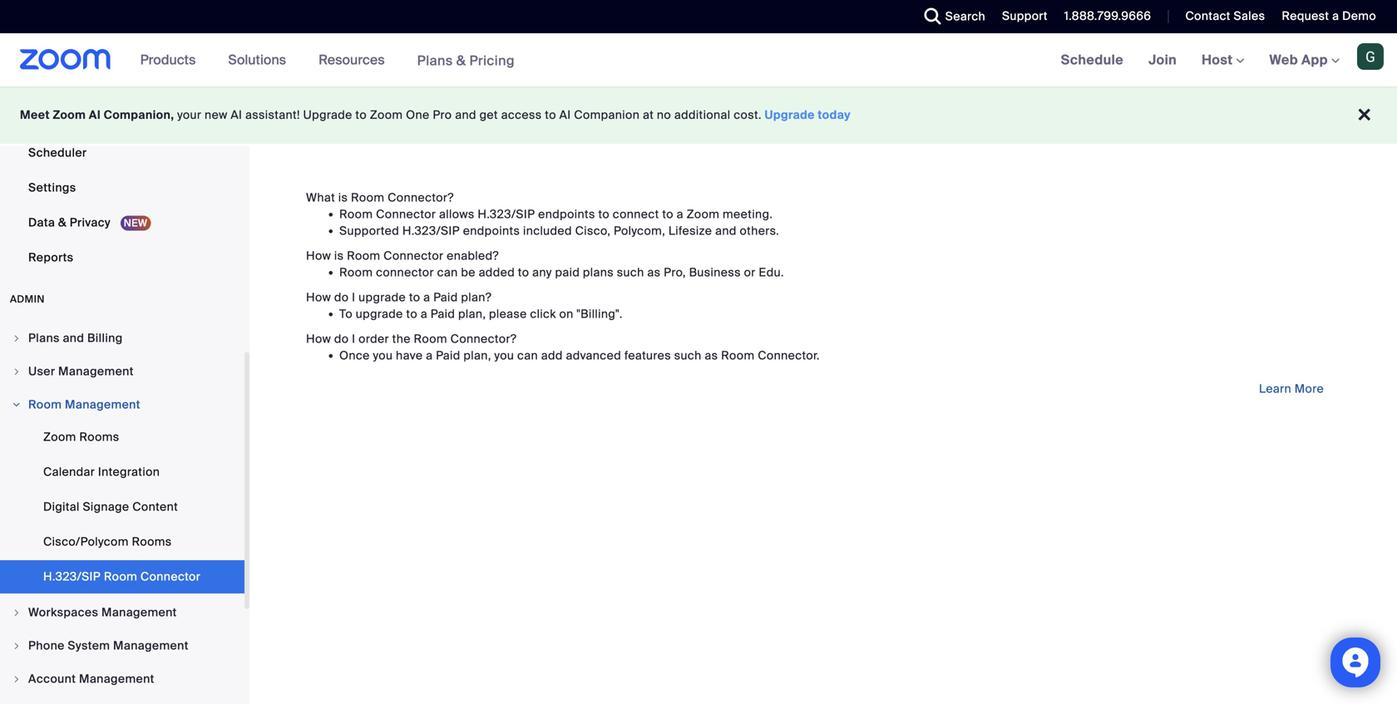 Task type: vqa. For each thing, say whether or not it's contained in the screenshot.
and
yes



Task type: locate. For each thing, give the bounding box(es) containing it.
zoom inside room management menu
[[43, 430, 76, 445]]

management up the phone system management menu item
[[101, 605, 177, 621]]

& for data
[[58, 215, 67, 230]]

product information navigation
[[128, 33, 527, 88]]

zoom up calendar
[[43, 430, 76, 445]]

2 vertical spatial how
[[306, 331, 331, 347]]

right image inside room management menu item
[[12, 400, 22, 410]]

how inside how do i upgrade to a paid plan? to upgrade to a paid plan, please click on "billing".
[[306, 290, 331, 305]]

phone system management
[[28, 638, 189, 654]]

connector?
[[388, 190, 454, 205], [451, 331, 517, 347]]

ai
[[89, 107, 101, 123], [231, 107, 242, 123], [559, 107, 571, 123]]

personal menu menu
[[0, 0, 245, 276]]

can left the add
[[517, 348, 538, 363]]

upgrade
[[303, 107, 352, 123], [765, 107, 815, 123]]

& inside personal menu menu
[[58, 215, 67, 230]]

right image for plans and billing
[[12, 334, 22, 344]]

management down workspaces management menu item
[[113, 638, 189, 654]]

such inside how is room connector enabled? room connector can be added to any paid plans such as pro, business or edu.
[[617, 265, 644, 280]]

more
[[1295, 381, 1324, 397]]

0 vertical spatial do
[[334, 290, 349, 305]]

connector? up allows
[[388, 190, 454, 205]]

0 horizontal spatial can
[[437, 265, 458, 280]]

1 right image from the top
[[12, 400, 22, 410]]

& left the pricing
[[456, 52, 466, 69]]

enabled?
[[447, 248, 499, 264]]

upgrade right cost.
[[765, 107, 815, 123]]

right image
[[12, 400, 22, 410], [12, 641, 22, 651]]

endpoints
[[538, 207, 595, 222], [463, 223, 520, 239]]

0 horizontal spatial you
[[373, 348, 393, 363]]

can
[[437, 265, 458, 280], [517, 348, 538, 363]]

can inside how do i order the room connector? once you have a paid plan, you can add advanced features such as room connector.
[[517, 348, 538, 363]]

1 vertical spatial connector
[[384, 248, 444, 264]]

1 vertical spatial can
[[517, 348, 538, 363]]

banner
[[0, 33, 1397, 88]]

1 how from the top
[[306, 248, 331, 264]]

and
[[455, 107, 476, 123], [715, 223, 737, 239], [63, 331, 84, 346]]

0 vertical spatial plans
[[417, 52, 453, 69]]

1 upgrade from the left
[[303, 107, 352, 123]]

a up lifesize
[[677, 207, 684, 222]]

web
[[1270, 51, 1298, 69]]

you down please at left
[[494, 348, 514, 363]]

cisco/polycom rooms
[[43, 534, 172, 550]]

rooms inside zoom rooms link
[[79, 430, 119, 445]]

digital
[[43, 499, 80, 515]]

learn more
[[1259, 381, 1324, 397]]

2 vertical spatial and
[[63, 331, 84, 346]]

endpoints up enabled?
[[463, 223, 520, 239]]

0 vertical spatial and
[[455, 107, 476, 123]]

plans & pricing link
[[417, 52, 515, 69], [417, 52, 515, 69]]

right image left room management
[[12, 400, 22, 410]]

and left get
[[455, 107, 476, 123]]

4 right image from the top
[[12, 675, 22, 685]]

1 horizontal spatial as
[[705, 348, 718, 363]]

management down billing
[[58, 364, 134, 379]]

2 do from the top
[[334, 331, 349, 347]]

0 vertical spatial such
[[617, 265, 644, 280]]

settings link
[[0, 171, 245, 205]]

connector
[[376, 207, 436, 222], [384, 248, 444, 264], [140, 569, 201, 585]]

upgrade up order
[[356, 307, 403, 322]]

one
[[406, 107, 430, 123]]

a inside what is room connector? room connector allows h.323/sip endpoints to connect to a zoom meeting. supported h.323/sip endpoints included cisco, polycom, lifesize and others.
[[677, 207, 684, 222]]

app
[[1302, 51, 1328, 69]]

1 horizontal spatial upgrade
[[765, 107, 815, 123]]

data & privacy
[[28, 215, 114, 230]]

rooms down "content"
[[132, 534, 172, 550]]

1 i from the top
[[352, 290, 356, 305]]

right image left account
[[12, 675, 22, 685]]

3 ai from the left
[[559, 107, 571, 123]]

1 vertical spatial i
[[352, 331, 356, 347]]

zoom right meet
[[53, 107, 86, 123]]

calendar integration link
[[0, 456, 245, 489]]

is inside what is room connector? room connector allows h.323/sip endpoints to connect to a zoom meeting. supported h.323/sip endpoints included cisco, polycom, lifesize and others.
[[338, 190, 348, 205]]

do inside how do i upgrade to a paid plan? to upgrade to a paid plan, please click on "billing".
[[334, 290, 349, 305]]

0 horizontal spatial ai
[[89, 107, 101, 123]]

right image inside plans and billing menu item
[[12, 334, 22, 344]]

1 vertical spatial rooms
[[132, 534, 172, 550]]

how for how do i order the room connector? once you have a paid plan, you can add advanced features such as room connector.
[[306, 331, 331, 347]]

and left billing
[[63, 331, 84, 346]]

0 vertical spatial right image
[[12, 400, 22, 410]]

0 horizontal spatial endpoints
[[463, 223, 520, 239]]

zoom
[[53, 107, 86, 123], [370, 107, 403, 123], [687, 207, 720, 222], [43, 430, 76, 445]]

0 horizontal spatial &
[[58, 215, 67, 230]]

& right data
[[58, 215, 67, 230]]

&
[[456, 52, 466, 69], [58, 215, 67, 230]]

1 horizontal spatial h.323/sip
[[403, 223, 460, 239]]

such right features
[[674, 348, 702, 363]]

upgrade down connector
[[359, 290, 406, 305]]

room management menu item
[[0, 389, 245, 421]]

plans inside menu item
[[28, 331, 60, 346]]

and inside meet zoom ai companion, footer
[[455, 107, 476, 123]]

calendar
[[43, 465, 95, 480]]

right image for user management
[[12, 367, 22, 377]]

1 horizontal spatial and
[[455, 107, 476, 123]]

1 vertical spatial such
[[674, 348, 702, 363]]

2 horizontal spatial and
[[715, 223, 737, 239]]

1 vertical spatial as
[[705, 348, 718, 363]]

2 right image from the top
[[12, 641, 22, 651]]

1 horizontal spatial plans
[[417, 52, 453, 69]]

2 how from the top
[[306, 290, 331, 305]]

plan,
[[458, 307, 486, 322], [464, 348, 491, 363]]

to down the resources dropdown button
[[356, 107, 367, 123]]

what
[[306, 190, 335, 205]]

1 do from the top
[[334, 290, 349, 305]]

0 vertical spatial connector?
[[388, 190, 454, 205]]

1 vertical spatial plans
[[28, 331, 60, 346]]

management up zoom rooms link
[[65, 397, 140, 413]]

1 vertical spatial &
[[58, 215, 67, 230]]

endpoints up the included
[[538, 207, 595, 222]]

h.323/sip up the included
[[478, 207, 535, 222]]

upgrade down product information navigation
[[303, 107, 352, 123]]

advanced
[[566, 348, 621, 363]]

and inside what is room connector? room connector allows h.323/sip endpoints to connect to a zoom meeting. supported h.323/sip endpoints included cisco, polycom, lifesize and others.
[[715, 223, 737, 239]]

do inside how do i order the room connector? once you have a paid plan, you can add advanced features such as room connector.
[[334, 331, 349, 347]]

0 vertical spatial is
[[338, 190, 348, 205]]

contact sales link
[[1173, 0, 1270, 33], [1186, 8, 1265, 24]]

i for order
[[352, 331, 356, 347]]

management for user management
[[58, 364, 134, 379]]

i up once
[[352, 331, 356, 347]]

0 vertical spatial connector
[[376, 207, 436, 222]]

plans inside product information navigation
[[417, 52, 453, 69]]

1 vertical spatial plan,
[[464, 348, 491, 363]]

zoom rooms
[[43, 430, 119, 445]]

connector up supported
[[376, 207, 436, 222]]

1 you from the left
[[373, 348, 393, 363]]

connector down cisco/polycom rooms link
[[140, 569, 201, 585]]

meet zoom ai companion, footer
[[0, 87, 1397, 144]]

paid inside how do i order the room connector? once you have a paid plan, you can add advanced features such as room connector.
[[436, 348, 461, 363]]

connector up connector
[[384, 248, 444, 264]]

0 vertical spatial endpoints
[[538, 207, 595, 222]]

such right the plans
[[617, 265, 644, 280]]

phone system management menu item
[[0, 630, 245, 662]]

room
[[351, 190, 385, 205], [339, 207, 373, 222], [347, 248, 380, 264], [339, 265, 373, 280], [414, 331, 447, 347], [721, 348, 755, 363], [28, 397, 62, 413], [104, 569, 137, 585]]

0 horizontal spatial upgrade
[[303, 107, 352, 123]]

rooms inside cisco/polycom rooms link
[[132, 534, 172, 550]]

1 horizontal spatial such
[[674, 348, 702, 363]]

ai right new
[[231, 107, 242, 123]]

1 vertical spatial how
[[306, 290, 331, 305]]

get
[[480, 107, 498, 123]]

0 horizontal spatial plans
[[28, 331, 60, 346]]

0 horizontal spatial rooms
[[79, 430, 119, 445]]

business
[[689, 265, 741, 280]]

1 horizontal spatial can
[[517, 348, 538, 363]]

add
[[541, 348, 563, 363]]

profile picture image
[[1357, 43, 1384, 70]]

plan, down how do i upgrade to a paid plan? to upgrade to a paid plan, please click on "billing".
[[464, 348, 491, 363]]

plans for plans & pricing
[[417, 52, 453, 69]]

sales
[[1234, 8, 1265, 24]]

how inside how is room connector enabled? room connector can be added to any paid plans such as pro, business or edu.
[[306, 248, 331, 264]]

cisco/polycom rooms link
[[0, 526, 245, 559]]

upgrade
[[359, 290, 406, 305], [356, 307, 403, 322]]

connector inside how is room connector enabled? room connector can be added to any paid plans such as pro, business or edu.
[[384, 248, 444, 264]]

zoom inside what is room connector? room connector allows h.323/sip endpoints to connect to a zoom meeting. supported h.323/sip endpoints included cisco, polycom, lifesize and others.
[[687, 207, 720, 222]]

as right features
[[705, 348, 718, 363]]

paid
[[433, 290, 458, 305], [431, 307, 455, 322], [436, 348, 461, 363]]

1.888.799.9666 button up schedule link
[[1065, 8, 1152, 24]]

plan, down plan? at the left top of page
[[458, 307, 486, 322]]

i inside how do i upgrade to a paid plan? to upgrade to a paid plan, please click on "billing".
[[352, 290, 356, 305]]

0 vertical spatial rooms
[[79, 430, 119, 445]]

do
[[334, 290, 349, 305], [334, 331, 349, 347]]

2 vertical spatial paid
[[436, 348, 461, 363]]

0 horizontal spatial h.323/sip
[[43, 569, 101, 585]]

1 right image from the top
[[12, 334, 22, 344]]

plans & pricing
[[417, 52, 515, 69]]

as inside how is room connector enabled? room connector can be added to any paid plans such as pro, business or edu.
[[647, 265, 661, 280]]

resources
[[319, 51, 385, 69]]

right image left "user" on the left bottom of page
[[12, 367, 22, 377]]

rooms up the calendar integration
[[79, 430, 119, 445]]

others.
[[740, 223, 779, 239]]

1 ai from the left
[[89, 107, 101, 123]]

pricing
[[470, 52, 515, 69]]

0 vertical spatial as
[[647, 265, 661, 280]]

1 horizontal spatial you
[[494, 348, 514, 363]]

plans
[[417, 52, 453, 69], [28, 331, 60, 346]]

1 horizontal spatial &
[[456, 52, 466, 69]]

request
[[1282, 8, 1330, 24]]

right image
[[12, 334, 22, 344], [12, 367, 22, 377], [12, 608, 22, 618], [12, 675, 22, 685]]

you down order
[[373, 348, 393, 363]]

meet zoom ai companion, your new ai assistant! upgrade to zoom one pro and get access to ai companion at no additional cost. upgrade today
[[20, 107, 851, 123]]

how for how is room connector enabled? room connector can be added to any paid plans such as pro, business or edu.
[[306, 248, 331, 264]]

right image left workspaces
[[12, 608, 22, 618]]

connector? down please at left
[[451, 331, 517, 347]]

2 right image from the top
[[12, 367, 22, 377]]

a
[[1333, 8, 1339, 24], [677, 207, 684, 222], [423, 290, 430, 305], [421, 307, 428, 322], [426, 348, 433, 363]]

1 horizontal spatial ai
[[231, 107, 242, 123]]

"billing".
[[577, 307, 623, 322]]

0 vertical spatial i
[[352, 290, 356, 305]]

0 vertical spatial &
[[456, 52, 466, 69]]

right image for room
[[12, 400, 22, 410]]

schedule link
[[1049, 33, 1136, 87]]

3 how from the top
[[306, 331, 331, 347]]

banner containing products
[[0, 33, 1397, 88]]

once
[[339, 348, 370, 363]]

1 vertical spatial connector?
[[451, 331, 517, 347]]

plans up the meet zoom ai companion, your new ai assistant! upgrade to zoom one pro and get access to ai companion at no additional cost. upgrade today
[[417, 52, 453, 69]]

to up the
[[406, 307, 418, 322]]

can left be
[[437, 265, 458, 280]]

& inside product information navigation
[[456, 52, 466, 69]]

i up 'to'
[[352, 290, 356, 305]]

1 horizontal spatial rooms
[[132, 534, 172, 550]]

right image for phone
[[12, 641, 22, 651]]

0 vertical spatial how
[[306, 248, 331, 264]]

i inside how do i order the room connector? once you have a paid plan, you can add advanced features such as room connector.
[[352, 331, 356, 347]]

right image inside the 'account management' menu item
[[12, 675, 22, 685]]

settings
[[28, 180, 76, 195]]

is inside how is room connector enabled? room connector can be added to any paid plans such as pro, business or edu.
[[334, 248, 344, 264]]

access
[[501, 107, 542, 123]]

how inside how do i order the room connector? once you have a paid plan, you can add advanced features such as room connector.
[[306, 331, 331, 347]]

0 horizontal spatial as
[[647, 265, 661, 280]]

right image inside workspaces management menu item
[[12, 608, 22, 618]]

be
[[461, 265, 476, 280]]

2 vertical spatial h.323/sip
[[43, 569, 101, 585]]

management for account management
[[79, 672, 154, 687]]

do up 'to'
[[334, 290, 349, 305]]

right image inside the phone system management menu item
[[12, 641, 22, 651]]

1 vertical spatial h.323/sip
[[403, 223, 460, 239]]

2 horizontal spatial h.323/sip
[[478, 207, 535, 222]]

workspaces
[[28, 605, 98, 621]]

h.323/sip down allows
[[403, 223, 460, 239]]

1 vertical spatial and
[[715, 223, 737, 239]]

management down the phone system management menu item
[[79, 672, 154, 687]]

web app button
[[1270, 51, 1340, 69]]

pro,
[[664, 265, 686, 280]]

solutions button
[[228, 33, 294, 87]]

ai left companion,
[[89, 107, 101, 123]]

have
[[396, 348, 423, 363]]

as left pro,
[[647, 265, 661, 280]]

any
[[532, 265, 552, 280]]

0 horizontal spatial such
[[617, 265, 644, 280]]

meeting.
[[723, 207, 773, 222]]

2 horizontal spatial ai
[[559, 107, 571, 123]]

data & privacy link
[[0, 206, 245, 240]]

& for plans
[[456, 52, 466, 69]]

and inside menu item
[[63, 331, 84, 346]]

h.323/sip up workspaces
[[43, 569, 101, 585]]

1.888.799.9666 button up schedule
[[1052, 0, 1156, 33]]

to down connector
[[409, 290, 420, 305]]

a right have
[[426, 348, 433, 363]]

and down meeting.
[[715, 223, 737, 239]]

to left any
[[518, 265, 529, 280]]

1 vertical spatial is
[[334, 248, 344, 264]]

ai left companion
[[559, 107, 571, 123]]

1 horizontal spatial endpoints
[[538, 207, 595, 222]]

plans up "user" on the left bottom of page
[[28, 331, 60, 346]]

right image left phone
[[12, 641, 22, 651]]

0 horizontal spatial and
[[63, 331, 84, 346]]

right image down admin
[[12, 334, 22, 344]]

is
[[338, 190, 348, 205], [334, 248, 344, 264]]

1 vertical spatial right image
[[12, 641, 22, 651]]

connector inside what is room connector? room connector allows h.323/sip endpoints to connect to a zoom meeting. supported h.323/sip endpoints included cisco, polycom, lifesize and others.
[[376, 207, 436, 222]]

2 ai from the left
[[231, 107, 242, 123]]

request a demo link
[[1270, 0, 1397, 33], [1282, 8, 1377, 24]]

cisco,
[[575, 223, 611, 239]]

2 vertical spatial connector
[[140, 569, 201, 585]]

web app
[[1270, 51, 1328, 69]]

is right what
[[338, 190, 348, 205]]

2 i from the top
[[352, 331, 356, 347]]

right image for workspaces management
[[12, 608, 22, 618]]

rooms
[[79, 430, 119, 445], [132, 534, 172, 550]]

system
[[68, 638, 110, 654]]

how do i upgrade to a paid plan? to upgrade to a paid plan, please click on "billing".
[[306, 290, 623, 322]]

0 vertical spatial can
[[437, 265, 458, 280]]

0 vertical spatial plan,
[[458, 307, 486, 322]]

zoom up lifesize
[[687, 207, 720, 222]]

companion
[[574, 107, 640, 123]]

join link
[[1136, 33, 1190, 87]]

schedule
[[1061, 51, 1124, 69]]

is down supported
[[334, 248, 344, 264]]

do for upgrade
[[334, 290, 349, 305]]

reports
[[28, 250, 74, 265]]

3 right image from the top
[[12, 608, 22, 618]]

right image inside "user management" menu item
[[12, 367, 22, 377]]

is for how
[[334, 248, 344, 264]]

1 vertical spatial do
[[334, 331, 349, 347]]

management
[[58, 364, 134, 379], [65, 397, 140, 413], [101, 605, 177, 621], [113, 638, 189, 654], [79, 672, 154, 687]]

do up once
[[334, 331, 349, 347]]



Task type: describe. For each thing, give the bounding box(es) containing it.
workspaces management menu item
[[0, 597, 245, 629]]

calendar integration
[[43, 465, 160, 480]]

connector inside 'link'
[[140, 569, 201, 585]]

1 vertical spatial upgrade
[[356, 307, 403, 322]]

added
[[479, 265, 515, 280]]

at
[[643, 107, 654, 123]]

to inside how is room connector enabled? room connector can be added to any paid plans such as pro, business or edu.
[[518, 265, 529, 280]]

room management menu
[[0, 421, 245, 596]]

or
[[744, 265, 756, 280]]

h.323/sip inside 'link'
[[43, 569, 101, 585]]

learn more link
[[1259, 381, 1324, 397]]

plan?
[[461, 290, 492, 305]]

polycom,
[[614, 223, 666, 239]]

plan, inside how do i order the room connector? once you have a paid plan, you can add advanced features such as room connector.
[[464, 348, 491, 363]]

billing
[[87, 331, 123, 346]]

a left demo
[[1333, 8, 1339, 24]]

request a demo
[[1282, 8, 1377, 24]]

the
[[392, 331, 411, 347]]

room inside room management menu item
[[28, 397, 62, 413]]

1.888.799.9666
[[1065, 8, 1152, 24]]

how for how do i upgrade to a paid plan? to upgrade to a paid plan, please click on "billing".
[[306, 290, 331, 305]]

support
[[1002, 8, 1048, 24]]

2 you from the left
[[494, 348, 514, 363]]

plans for plans and billing
[[28, 331, 60, 346]]

plan, inside how do i upgrade to a paid plan? to upgrade to a paid plan, please click on "billing".
[[458, 307, 486, 322]]

plans and billing
[[28, 331, 123, 346]]

user management
[[28, 364, 134, 379]]

digital signage content
[[43, 499, 178, 515]]

learn
[[1259, 381, 1292, 397]]

please
[[489, 307, 527, 322]]

privacy
[[70, 215, 111, 230]]

search
[[946, 9, 986, 24]]

is for what
[[338, 190, 348, 205]]

i for upgrade
[[352, 290, 356, 305]]

paid
[[555, 265, 580, 280]]

zoom logo image
[[20, 49, 111, 70]]

2 upgrade from the left
[[765, 107, 815, 123]]

h.323/sip room connector link
[[0, 561, 245, 594]]

edu.
[[759, 265, 784, 280]]

plans
[[583, 265, 614, 280]]

included
[[523, 223, 572, 239]]

meetings navigation
[[1049, 33, 1397, 88]]

management for workspaces management
[[101, 605, 177, 621]]

search button
[[912, 0, 990, 33]]

zoom left the one
[[370, 107, 403, 123]]

rooms for zoom rooms
[[79, 430, 119, 445]]

digital signage content link
[[0, 491, 245, 524]]

can inside how is room connector enabled? room connector can be added to any paid plans such as pro, business or edu.
[[437, 265, 458, 280]]

connector? inside what is room connector? room connector allows h.323/sip endpoints to connect to a zoom meeting. supported h.323/sip endpoints included cisco, polycom, lifesize and others.
[[388, 190, 454, 205]]

signage
[[83, 499, 129, 515]]

1 vertical spatial endpoints
[[463, 223, 520, 239]]

click
[[530, 307, 556, 322]]

order
[[359, 331, 389, 347]]

management for room management
[[65, 397, 140, 413]]

connector.
[[758, 348, 820, 363]]

no
[[657, 107, 671, 123]]

account management
[[28, 672, 154, 687]]

resources button
[[319, 33, 392, 87]]

host button
[[1202, 51, 1245, 69]]

workspaces management
[[28, 605, 177, 621]]

h.323/sip room connector
[[43, 569, 201, 585]]

supported
[[339, 223, 399, 239]]

admin menu menu
[[0, 323, 245, 705]]

pro
[[433, 107, 452, 123]]

plans and billing menu item
[[0, 323, 245, 354]]

to right access
[[545, 107, 556, 123]]

contact
[[1186, 8, 1231, 24]]

room management
[[28, 397, 140, 413]]

0 vertical spatial paid
[[433, 290, 458, 305]]

rooms for cisco/polycom rooms
[[132, 534, 172, 550]]

room inside h.323/sip room connector 'link'
[[104, 569, 137, 585]]

connector? inside how do i order the room connector? once you have a paid plan, you can add advanced features such as room connector.
[[451, 331, 517, 347]]

to up cisco,
[[598, 207, 610, 222]]

on
[[559, 307, 574, 322]]

what is room connector? room connector allows h.323/sip endpoints to connect to a zoom meeting. supported h.323/sip endpoints included cisco, polycom, lifesize and others.
[[306, 190, 779, 239]]

reports link
[[0, 241, 245, 274]]

user management menu item
[[0, 356, 245, 388]]

a down connector
[[423, 290, 430, 305]]

data
[[28, 215, 55, 230]]

companion,
[[104, 107, 174, 123]]

account management menu item
[[0, 664, 245, 695]]

do for order
[[334, 331, 349, 347]]

content
[[132, 499, 178, 515]]

solutions
[[228, 51, 286, 69]]

0 vertical spatial h.323/sip
[[478, 207, 535, 222]]

user
[[28, 364, 55, 379]]

assistant!
[[245, 107, 300, 123]]

new
[[205, 107, 228, 123]]

allows
[[439, 207, 475, 222]]

products
[[140, 51, 196, 69]]

1 vertical spatial paid
[[431, 307, 455, 322]]

how is room connector enabled? room connector can be added to any paid plans such as pro, business or edu.
[[306, 248, 784, 280]]

cisco/polycom
[[43, 534, 129, 550]]

connector
[[376, 265, 434, 280]]

upgrade today link
[[765, 107, 851, 123]]

scheduler
[[28, 145, 87, 161]]

products button
[[140, 33, 203, 87]]

how do i order the room connector? once you have a paid plan, you can add advanced features such as room connector.
[[306, 331, 820, 363]]

side navigation navigation
[[0, 0, 250, 705]]

integration
[[98, 465, 160, 480]]

a up have
[[421, 307, 428, 322]]

account
[[28, 672, 76, 687]]

to up lifesize
[[662, 207, 674, 222]]

0 vertical spatial upgrade
[[359, 290, 406, 305]]

a inside how do i order the room connector? once you have a paid plan, you can add advanced features such as room connector.
[[426, 348, 433, 363]]

phone
[[28, 638, 65, 654]]

join
[[1149, 51, 1177, 69]]

such inside how do i order the room connector? once you have a paid plan, you can add advanced features such as room connector.
[[674, 348, 702, 363]]

demo
[[1343, 8, 1377, 24]]

cost.
[[734, 107, 762, 123]]

admin
[[10, 293, 45, 306]]

as inside how do i order the room connector? once you have a paid plan, you can add advanced features such as room connector.
[[705, 348, 718, 363]]

zoom rooms link
[[0, 421, 245, 454]]

your
[[177, 107, 202, 123]]

host
[[1202, 51, 1236, 69]]

lifesize
[[669, 223, 712, 239]]

additional
[[674, 107, 731, 123]]

meet
[[20, 107, 50, 123]]

right image for account management
[[12, 675, 22, 685]]



